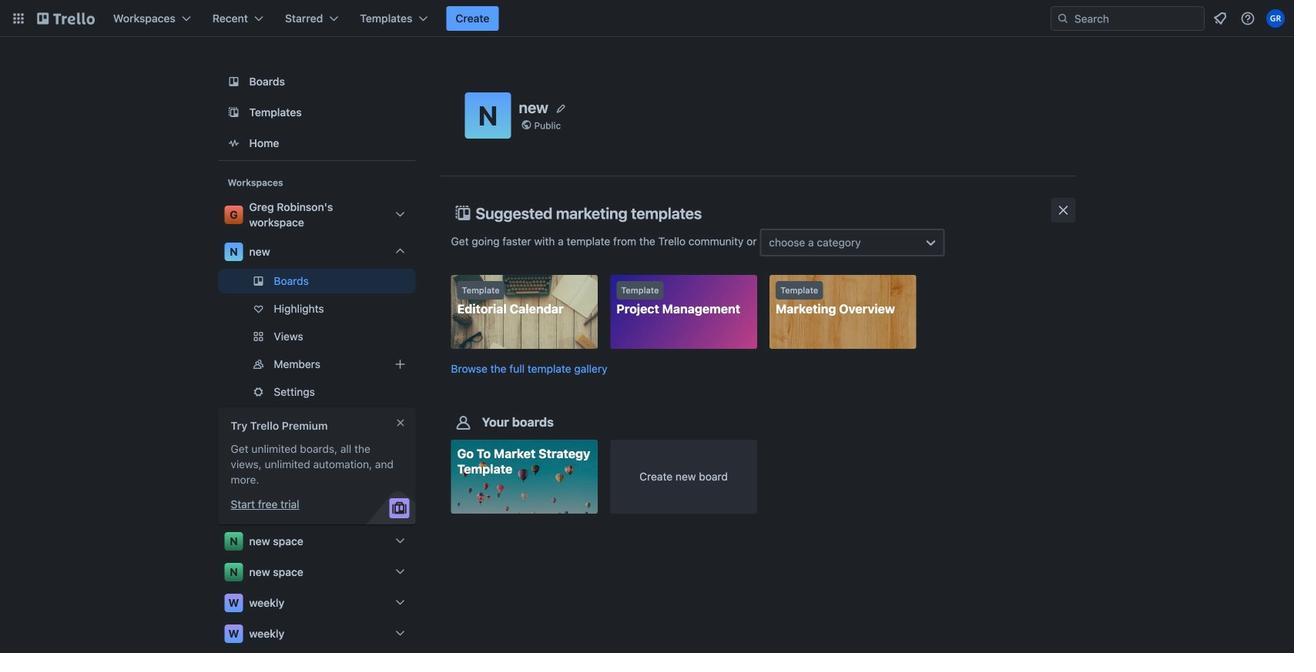 Task type: vqa. For each thing, say whether or not it's contained in the screenshot.
search icon
yes



Task type: locate. For each thing, give the bounding box(es) containing it.
search image
[[1057, 12, 1070, 25]]

Search field
[[1070, 8, 1204, 29]]

back to home image
[[37, 6, 95, 31]]

primary element
[[0, 0, 1295, 37]]

add image
[[391, 355, 410, 374]]



Task type: describe. For each thing, give the bounding box(es) containing it.
greg robinson (gregrobinson96) image
[[1267, 9, 1285, 28]]

0 notifications image
[[1211, 9, 1230, 28]]

open information menu image
[[1241, 11, 1256, 26]]

board image
[[225, 72, 243, 91]]

template board image
[[225, 103, 243, 122]]

home image
[[225, 134, 243, 153]]



